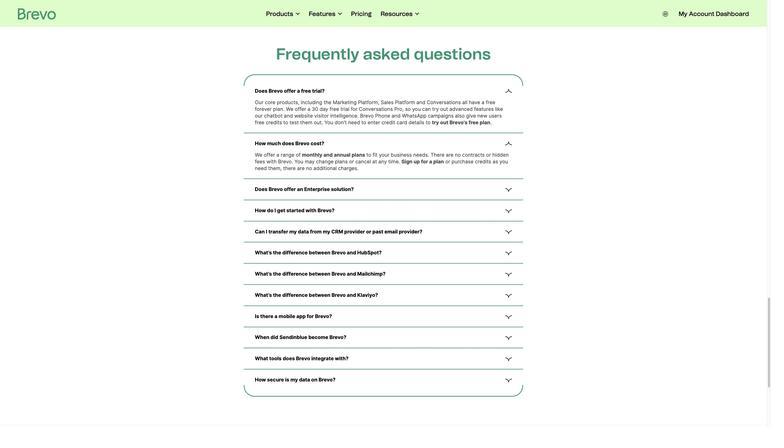 Task type: describe. For each thing, give the bounding box(es) containing it.
difference for what's the difference between brevo and hubspot?
[[282, 250, 308, 256]]

what's for what's the difference between brevo and klaviyo?
[[255, 292, 272, 298]]

you inside to fit your business needs. there are no contracts or hidden fees with brevo. you may change plans or cancel at any time.
[[295, 159, 303, 165]]

up
[[414, 159, 420, 165]]

brevo's
[[450, 120, 468, 126]]

free up features
[[486, 100, 496, 105]]

we offer a range of monthly and annual plans
[[255, 152, 365, 158]]

can i transfer my data from my crm provider or past email provider?
[[255, 229, 423, 235]]

past
[[373, 229, 383, 235]]

does brevo offer a free trial?
[[255, 88, 325, 94]]

brevo? for how do i get started with brevo?
[[318, 208, 335, 214]]

all
[[462, 100, 468, 105]]

enterprise
[[304, 186, 330, 192]]

our
[[255, 100, 264, 105]]

solution?
[[331, 186, 354, 192]]

.
[[491, 120, 492, 126]]

including
[[301, 100, 322, 105]]

pricing link
[[351, 10, 372, 18]]

cancel
[[356, 159, 371, 165]]

you inside or purchase credits as you need them, there are no additional charges.
[[500, 159, 508, 165]]

them
[[300, 120, 313, 126]]

you inside our core products, including the marketing platform, sales platform and conversations all have a free forever plan. we offer a 30 day free trial for conversations pro, so you can try out advanced features like our chatbot and website visitor intelligence. brevo phone and whatsapp campaigns also give new users free credits to test them out.   you don't need to enter credit card details to
[[412, 106, 421, 112]]

klaviyo?
[[357, 292, 378, 298]]

the inside our core products, including the marketing platform, sales platform and conversations all have a free forever plan. we offer a 30 day free trial for conversations pro, so you can try out advanced features like our chatbot and website visitor intelligence. brevo phone and whatsapp campaigns also give new users free credits to test them out.   you don't need to enter credit card details to
[[324, 100, 332, 105]]

does brevo offer an enterprise solution? button
[[255, 186, 512, 193]]

does for tools
[[283, 356, 295, 362]]

1 vertical spatial try
[[432, 120, 439, 126]]

1 vertical spatial we
[[255, 152, 262, 158]]

products
[[266, 10, 293, 18]]

mobile
[[279, 314, 295, 319]]

my account dashboard link
[[679, 10, 749, 18]]

and left mailchimp?
[[347, 271, 356, 277]]

enter
[[368, 120, 380, 126]]

the for what's the difference between brevo and mailchimp?
[[273, 271, 281, 277]]

features
[[474, 106, 494, 112]]

what's the difference between brevo and klaviyo?
[[255, 292, 378, 298]]

what's the difference between brevo and mailchimp?
[[255, 271, 386, 277]]

how for how much does brevo cost?
[[255, 141, 266, 147]]

our core products, including the marketing platform, sales platform and conversations all have a free forever plan. we offer a 30 day free trial for conversations pro, so you can try out advanced features like our chatbot and website visitor intelligence. brevo phone and whatsapp campaigns also give new users free credits to test them out.   you don't need to enter credit card details to
[[255, 100, 503, 126]]

between for hubspot?
[[309, 250, 331, 256]]

my
[[679, 10, 688, 18]]

or purchase credits as you need them, there are no additional charges.
[[255, 159, 508, 171]]

tools
[[269, 356, 282, 362]]

fit
[[373, 152, 378, 158]]

when
[[255, 335, 269, 341]]

brevo image
[[18, 8, 56, 20]]

platform
[[395, 100, 415, 105]]

needs.
[[413, 152, 429, 158]]

when did sendinblue become brevo?
[[255, 335, 347, 341]]

what's for what's the difference between brevo and mailchimp?
[[255, 271, 272, 277]]

is there a mobile app for brevo?
[[255, 314, 332, 319]]

or inside or purchase credits as you need them, there are no additional charges.
[[446, 159, 450, 165]]

how secure is my data on brevo? button
[[255, 377, 512, 384]]

questions
[[414, 45, 491, 63]]

0 vertical spatial plans
[[352, 152, 365, 158]]

email
[[385, 229, 398, 235]]

plan for try out brevo's free plan .
[[480, 120, 491, 126]]

no inside to fit your business needs. there are no contracts or hidden fees with brevo. you may change plans or cancel at any time.
[[455, 152, 461, 158]]

or up charges.
[[349, 159, 354, 165]]

what's for what's the difference between brevo and hubspot?
[[255, 250, 272, 256]]

is there a mobile app for brevo? button
[[255, 313, 512, 320]]

when did sendinblue become brevo? button
[[255, 334, 512, 341]]

how much does brevo cost? button
[[255, 140, 512, 147]]

become
[[309, 335, 328, 341]]

with?
[[335, 356, 349, 362]]

account
[[689, 10, 715, 18]]

campaigns
[[428, 113, 454, 119]]

what
[[255, 356, 268, 362]]

frequently
[[276, 45, 359, 63]]

a left 30
[[308, 106, 311, 112]]

to right details
[[426, 120, 431, 126]]

what's the difference between brevo and hubspot?
[[255, 250, 382, 256]]

between for mailchimp?
[[309, 271, 331, 277]]

so
[[405, 106, 411, 112]]

and up can
[[417, 100, 426, 105]]

there
[[431, 152, 445, 158]]

fees
[[255, 159, 265, 165]]

monthly
[[302, 152, 322, 158]]

2 out from the top
[[440, 120, 449, 126]]

out.
[[314, 120, 323, 126]]

a up features
[[482, 100, 485, 105]]

offer inside our core products, including the marketing platform, sales platform and conversations all have a free forever plan. we offer a 30 day free trial for conversations pro, so you can try out advanced features like our chatbot and website visitor intelligence. brevo phone and whatsapp campaigns also give new users free credits to test them out.   you don't need to enter credit card details to
[[295, 106, 306, 112]]

does for does brevo offer an enterprise solution?
[[255, 186, 268, 192]]

as
[[493, 159, 498, 165]]

time.
[[388, 159, 400, 165]]

sign
[[402, 159, 413, 165]]

or inside dropdown button
[[366, 229, 371, 235]]

the for what's the difference between brevo and klaviyo?
[[273, 292, 281, 298]]

from
[[310, 229, 322, 235]]

does brevo offer an enterprise solution?
[[255, 186, 354, 192]]

chatbot
[[264, 113, 283, 119]]

offer inside dropdown button
[[284, 186, 296, 192]]

advanced
[[450, 106, 473, 112]]

i inside dropdown button
[[266, 229, 267, 235]]

there inside or purchase credits as you need them, there are no additional charges.
[[283, 166, 296, 171]]

provider?
[[399, 229, 423, 235]]

to inside to fit your business needs. there are no contracts or hidden fees with brevo. you may change plans or cancel at any time.
[[367, 152, 371, 158]]

are inside or purchase credits as you need them, there are no additional charges.
[[297, 166, 305, 171]]

card
[[397, 120, 407, 126]]

range
[[281, 152, 294, 158]]

resources link
[[381, 10, 419, 18]]

how do i get started with brevo?
[[255, 208, 335, 214]]

whatsapp
[[402, 113, 427, 119]]

is
[[285, 377, 289, 383]]

free inside dropdown button
[[301, 88, 311, 94]]

to left enter at the left top of page
[[362, 120, 366, 126]]

trial
[[341, 106, 350, 112]]

plan for sign up for a plan
[[433, 159, 444, 165]]

the for what's the difference between brevo and hubspot?
[[273, 250, 281, 256]]

what's the difference between brevo and mailchimp? button
[[255, 271, 512, 278]]

have
[[469, 100, 480, 105]]

brevo? for is there a mobile app for brevo?
[[315, 314, 332, 319]]

change
[[316, 159, 334, 165]]

started
[[287, 208, 305, 214]]

a up products,
[[297, 88, 300, 94]]

sendinblue
[[280, 335, 307, 341]]

brevo? right become
[[330, 335, 347, 341]]

what tools does brevo integrate with?
[[255, 356, 349, 362]]



Task type: locate. For each thing, give the bounding box(es) containing it.
no
[[455, 152, 461, 158], [306, 166, 312, 171]]

how left "secure"
[[255, 377, 266, 383]]

1 horizontal spatial are
[[446, 152, 454, 158]]

2 what's from the top
[[255, 271, 272, 277]]

3 between from the top
[[309, 292, 331, 298]]

an
[[297, 186, 303, 192]]

3 what's from the top
[[255, 292, 272, 298]]

offer up 'fees'
[[264, 152, 275, 158]]

does inside dropdown button
[[255, 186, 268, 192]]

0 vertical spatial what's
[[255, 250, 272, 256]]

for right app
[[307, 314, 314, 319]]

0 vertical spatial no
[[455, 152, 461, 158]]

1 vertical spatial does
[[255, 186, 268, 192]]

out inside our core products, including the marketing platform, sales platform and conversations all have a free forever plan. we offer a 30 day free trial for conversations pro, so you can try out advanced features like our chatbot and website visitor intelligence. brevo phone and whatsapp campaigns also give new users free credits to test them out.   you don't need to enter credit card details to
[[440, 106, 448, 112]]

sign up for a plan link
[[402, 159, 444, 165]]

you down visitor
[[324, 120, 333, 126]]

free down give
[[469, 120, 479, 126]]

features
[[309, 10, 336, 18]]

no down may
[[306, 166, 312, 171]]

free down "our"
[[255, 120, 264, 126]]

and
[[417, 100, 426, 105], [284, 113, 293, 119], [392, 113, 401, 119], [324, 152, 333, 158], [347, 250, 356, 256], [347, 271, 356, 277], [347, 292, 356, 298]]

offer up website
[[295, 106, 306, 112]]

2 horizontal spatial for
[[421, 159, 428, 165]]

0 vertical spatial between
[[309, 250, 331, 256]]

how do i get started with brevo? button
[[255, 207, 512, 214]]

does right "tools"
[[283, 356, 295, 362]]

1 vertical spatial you
[[295, 159, 303, 165]]

i right can
[[266, 229, 267, 235]]

day
[[320, 106, 328, 112]]

plans down annual
[[335, 159, 348, 165]]

hidden
[[493, 152, 509, 158]]

we
[[286, 106, 294, 112], [255, 152, 262, 158]]

0 vertical spatial i
[[275, 208, 276, 214]]

with inside to fit your business needs. there are no contracts or hidden fees with brevo. you may change plans or cancel at any time.
[[267, 159, 277, 165]]

0 horizontal spatial credits
[[266, 120, 282, 126]]

integrate
[[311, 356, 334, 362]]

difference for what's the difference between brevo and klaviyo?
[[282, 292, 308, 298]]

0 horizontal spatial are
[[297, 166, 305, 171]]

and up change
[[324, 152, 333, 158]]

there down brevo.
[[283, 166, 296, 171]]

1 vertical spatial are
[[297, 166, 305, 171]]

3 difference from the top
[[282, 292, 308, 298]]

sign up for a plan
[[402, 159, 444, 165]]

0 vertical spatial difference
[[282, 250, 308, 256]]

1 horizontal spatial i
[[275, 208, 276, 214]]

the inside dropdown button
[[273, 250, 281, 256]]

0 horizontal spatial conversations
[[359, 106, 393, 112]]

0 vertical spatial with
[[267, 159, 277, 165]]

2 vertical spatial for
[[307, 314, 314, 319]]

like
[[495, 106, 503, 112]]

to fit your business needs. there are no contracts or hidden fees with brevo. you may change plans or cancel at any time.
[[255, 152, 509, 165]]

does
[[255, 88, 268, 94], [255, 186, 268, 192]]

plan down there
[[433, 159, 444, 165]]

my right from
[[323, 229, 330, 235]]

1 horizontal spatial plan
[[480, 120, 491, 126]]

0 vertical spatial how
[[255, 141, 266, 147]]

how inside dropdown button
[[255, 141, 266, 147]]

brevo? inside dropdown button
[[318, 208, 335, 214]]

1 vertical spatial with
[[306, 208, 317, 214]]

we inside our core products, including the marketing platform, sales platform and conversations all have a free forever plan. we offer a 30 day free trial for conversations pro, so you can try out advanced features like our chatbot and website visitor intelligence. brevo phone and whatsapp campaigns also give new users free credits to test them out.   you don't need to enter credit card details to
[[286, 106, 294, 112]]

1 vertical spatial plans
[[335, 159, 348, 165]]

data inside 'dropdown button'
[[299, 377, 310, 383]]

between for klaviyo?
[[309, 292, 331, 298]]

you inside our core products, including the marketing platform, sales platform and conversations all have a free forever plan. we offer a 30 day free trial for conversations pro, so you can try out advanced features like our chatbot and website visitor intelligence. brevo phone and whatsapp campaigns also give new users free credits to test them out.   you don't need to enter credit card details to
[[324, 120, 333, 126]]

phone
[[375, 113, 390, 119]]

crm
[[332, 229, 343, 235]]

1 horizontal spatial you
[[500, 159, 508, 165]]

how for how secure is my data on brevo?
[[255, 377, 266, 383]]

there inside 'is there a mobile app for brevo?' dropdown button
[[260, 314, 273, 319]]

any
[[379, 159, 387, 165]]

a left range
[[277, 152, 279, 158]]

0 horizontal spatial you
[[295, 159, 303, 165]]

are right there
[[446, 152, 454, 158]]

0 vertical spatial plan
[[480, 120, 491, 126]]

also
[[455, 113, 465, 119]]

additional
[[314, 166, 337, 171]]

need down intelligence.
[[348, 120, 360, 126]]

we down products,
[[286, 106, 294, 112]]

i right "do"
[[275, 208, 276, 214]]

the
[[324, 100, 332, 105], [273, 250, 281, 256], [273, 271, 281, 277], [273, 292, 281, 298]]

new
[[478, 113, 488, 119]]

how for how do i get started with brevo?
[[255, 208, 266, 214]]

conversations up "phone"
[[359, 106, 393, 112]]

at
[[372, 159, 377, 165]]

for down needs. at top
[[421, 159, 428, 165]]

with inside how do i get started with brevo? dropdown button
[[306, 208, 317, 214]]

2 vertical spatial how
[[255, 377, 266, 383]]

and left klaviyo?
[[347, 292, 356, 298]]

brevo? inside 'dropdown button'
[[319, 377, 336, 383]]

mailchimp?
[[357, 271, 386, 277]]

1 out from the top
[[440, 106, 448, 112]]

visitor
[[314, 113, 329, 119]]

of
[[296, 152, 301, 158]]

between down what's the difference between brevo and mailchimp?
[[309, 292, 331, 298]]

a down there
[[429, 159, 432, 165]]

1 vertical spatial out
[[440, 120, 449, 126]]

resources
[[381, 10, 413, 18]]

are down of
[[297, 166, 305, 171]]

1 vertical spatial you
[[500, 159, 508, 165]]

provider
[[344, 229, 365, 235]]

out up campaigns at right
[[440, 106, 448, 112]]

does up "do"
[[255, 186, 268, 192]]

1 vertical spatial i
[[266, 229, 267, 235]]

data left on
[[299, 377, 310, 383]]

1 difference from the top
[[282, 250, 308, 256]]

1 vertical spatial there
[[260, 314, 273, 319]]

cost?
[[311, 141, 324, 147]]

0 vertical spatial are
[[446, 152, 454, 158]]

2 how from the top
[[255, 208, 266, 214]]

platform,
[[358, 100, 380, 105]]

contracts
[[462, 152, 485, 158]]

0 horizontal spatial with
[[267, 159, 277, 165]]

we up 'fees'
[[255, 152, 262, 158]]

for right trial
[[351, 106, 358, 112]]

1 vertical spatial does
[[283, 356, 295, 362]]

data for on
[[299, 377, 310, 383]]

and up test
[[284, 113, 293, 119]]

how
[[255, 141, 266, 147], [255, 208, 266, 214], [255, 377, 266, 383]]

0 vertical spatial we
[[286, 106, 294, 112]]

my for from
[[289, 229, 297, 235]]

no up purchase
[[455, 152, 461, 158]]

frequently asked questions
[[276, 45, 491, 63]]

does for does brevo offer a free trial?
[[255, 88, 268, 94]]

my right is
[[291, 377, 298, 383]]

3 how from the top
[[255, 377, 266, 383]]

offer
[[284, 88, 296, 94], [295, 106, 306, 112], [264, 152, 275, 158], [284, 186, 296, 192]]

2 vertical spatial difference
[[282, 292, 308, 298]]

trial?
[[312, 88, 325, 94]]

how much does brevo cost?
[[255, 141, 324, 147]]

need down 'fees'
[[255, 166, 267, 171]]

credits down chatbot
[[266, 120, 282, 126]]

plans
[[352, 152, 365, 158], [335, 159, 348, 165]]

my inside how secure is my data on brevo? 'dropdown button'
[[291, 377, 298, 383]]

there right is
[[260, 314, 273, 319]]

free left trial?
[[301, 88, 311, 94]]

to left the fit
[[367, 152, 371, 158]]

1 vertical spatial need
[[255, 166, 267, 171]]

you down of
[[295, 159, 303, 165]]

you up whatsapp
[[412, 106, 421, 112]]

credits inside or purchase credits as you need them, there are no additional charges.
[[475, 159, 491, 165]]

1 horizontal spatial no
[[455, 152, 461, 158]]

a
[[297, 88, 300, 94], [482, 100, 485, 105], [308, 106, 311, 112], [277, 152, 279, 158], [429, 159, 432, 165], [275, 314, 278, 319]]

1 vertical spatial data
[[299, 377, 310, 383]]

between down what's the difference between brevo and hubspot?
[[309, 271, 331, 277]]

how left "do"
[[255, 208, 266, 214]]

brevo inside dropdown button
[[269, 186, 283, 192]]

what's
[[255, 250, 272, 256], [255, 271, 272, 277], [255, 292, 272, 298]]

1 horizontal spatial with
[[306, 208, 317, 214]]

how inside 'dropdown button'
[[255, 377, 266, 383]]

data inside dropdown button
[[298, 229, 309, 235]]

my account dashboard
[[679, 10, 749, 18]]

1 horizontal spatial credits
[[475, 159, 491, 165]]

or left past
[[366, 229, 371, 235]]

need inside our core products, including the marketing platform, sales platform and conversations all have a free forever plan. we offer a 30 day free trial for conversations pro, so you can try out advanced features like our chatbot and website visitor intelligence. brevo phone and whatsapp campaigns also give new users free credits to test them out.   you don't need to enter credit card details to
[[348, 120, 360, 126]]

1 vertical spatial difference
[[282, 271, 308, 277]]

charges.
[[338, 166, 359, 171]]

products link
[[266, 10, 300, 18]]

you
[[412, 106, 421, 112], [500, 159, 508, 165]]

0 horizontal spatial there
[[260, 314, 273, 319]]

plan.
[[273, 106, 285, 112]]

1 between from the top
[[309, 250, 331, 256]]

1 does from the top
[[255, 88, 268, 94]]

1 how from the top
[[255, 141, 266, 147]]

0 vertical spatial credits
[[266, 120, 282, 126]]

no inside or purchase credits as you need them, there are no additional charges.
[[306, 166, 312, 171]]

does for much
[[282, 141, 294, 147]]

for inside 'is there a mobile app for brevo?' dropdown button
[[307, 314, 314, 319]]

1 horizontal spatial you
[[324, 120, 333, 126]]

details
[[409, 120, 425, 126]]

on
[[311, 377, 318, 383]]

2 between from the top
[[309, 271, 331, 277]]

difference for what's the difference between brevo and mailchimp?
[[282, 271, 308, 277]]

does brevo offer a free trial? button
[[255, 88, 512, 95]]

or left hidden
[[486, 152, 491, 158]]

data
[[298, 229, 309, 235], [299, 377, 310, 383]]

plan down new
[[480, 120, 491, 126]]

free right day
[[330, 106, 339, 112]]

2 difference from the top
[[282, 271, 308, 277]]

1 what's from the top
[[255, 250, 272, 256]]

does up our
[[255, 88, 268, 94]]

i inside dropdown button
[[275, 208, 276, 214]]

pricing
[[351, 10, 372, 18]]

30
[[312, 106, 318, 112]]

and down pro,
[[392, 113, 401, 119]]

brevo? right on
[[319, 377, 336, 383]]

1 vertical spatial no
[[306, 166, 312, 171]]

marketing
[[333, 100, 357, 105]]

how inside dropdown button
[[255, 208, 266, 214]]

try out brevo's free plan link
[[432, 120, 491, 126]]

for inside our core products, including the marketing platform, sales platform and conversations all have a free forever plan. we offer a 30 day free trial for conversations pro, so you can try out advanced features like our chatbot and website visitor intelligence. brevo phone and whatsapp campaigns also give new users free credits to test them out.   you don't need to enter credit card details to
[[351, 106, 358, 112]]

offer left the "an"
[[284, 186, 296, 192]]

much
[[267, 141, 281, 147]]

dashboard
[[716, 10, 749, 18]]

brevo? for how secure is my data on brevo?
[[319, 377, 336, 383]]

does up range
[[282, 141, 294, 147]]

1 vertical spatial how
[[255, 208, 266, 214]]

data for from
[[298, 229, 309, 235]]

sales
[[381, 100, 394, 105]]

button image
[[663, 11, 668, 17]]

between up what's the difference between brevo and mailchimp?
[[309, 250, 331, 256]]

0 horizontal spatial plan
[[433, 159, 444, 165]]

1 vertical spatial for
[[421, 159, 428, 165]]

0 vertical spatial data
[[298, 229, 309, 235]]

0 vertical spatial try
[[432, 106, 439, 112]]

0 vertical spatial for
[[351, 106, 358, 112]]

and left hubspot?
[[347, 250, 356, 256]]

plans up cancel
[[352, 152, 365, 158]]

business
[[391, 152, 412, 158]]

1 horizontal spatial conversations
[[427, 100, 461, 105]]

can
[[255, 229, 265, 235]]

do
[[267, 208, 273, 214]]

1 horizontal spatial there
[[283, 166, 296, 171]]

don't
[[335, 120, 347, 126]]

brevo? down enterprise
[[318, 208, 335, 214]]

0 vertical spatial you
[[324, 120, 333, 126]]

secure
[[267, 377, 284, 383]]

0 vertical spatial need
[[348, 120, 360, 126]]

2 vertical spatial what's
[[255, 292, 272, 298]]

1 vertical spatial plan
[[433, 159, 444, 165]]

brevo? up become
[[315, 314, 332, 319]]

data left from
[[298, 229, 309, 235]]

and inside dropdown button
[[347, 250, 356, 256]]

with right the started
[[306, 208, 317, 214]]

0 horizontal spatial for
[[307, 314, 314, 319]]

1 horizontal spatial need
[[348, 120, 360, 126]]

my for on
[[291, 377, 298, 383]]

out down campaigns at right
[[440, 120, 449, 126]]

monthly and annual plans link
[[302, 152, 365, 158]]

with up them,
[[267, 159, 277, 165]]

purchase
[[452, 159, 474, 165]]

my right transfer
[[289, 229, 297, 235]]

a left mobile
[[275, 314, 278, 319]]

between
[[309, 250, 331, 256], [309, 271, 331, 277], [309, 292, 331, 298]]

offer inside dropdown button
[[284, 88, 296, 94]]

0 horizontal spatial plans
[[335, 159, 348, 165]]

or left purchase
[[446, 159, 450, 165]]

credits inside our core products, including the marketing platform, sales platform and conversations all have a free forever plan. we offer a 30 day free trial for conversations pro, so you can try out advanced features like our chatbot and website visitor intelligence. brevo phone and whatsapp campaigns also give new users free credits to test them out.   you don't need to enter credit card details to
[[266, 120, 282, 126]]

1 horizontal spatial for
[[351, 106, 358, 112]]

0 horizontal spatial you
[[412, 106, 421, 112]]

are inside to fit your business needs. there are no contracts or hidden fees with brevo. you may change plans or cancel at any time.
[[446, 152, 454, 158]]

0 horizontal spatial no
[[306, 166, 312, 171]]

credit
[[382, 120, 395, 126]]

brevo inside our core products, including the marketing platform, sales platform and conversations all have a free forever plan. we offer a 30 day free trial for conversations pro, so you can try out advanced features like our chatbot and website visitor intelligence. brevo phone and whatsapp campaigns also give new users free credits to test them out.   you don't need to enter credit card details to
[[360, 113, 374, 119]]

0 vertical spatial conversations
[[427, 100, 461, 105]]

credits down contracts on the right top
[[475, 159, 491, 165]]

annual
[[334, 152, 351, 158]]

1 horizontal spatial plans
[[352, 152, 365, 158]]

forever
[[255, 106, 272, 112]]

1 horizontal spatial we
[[286, 106, 294, 112]]

0 vertical spatial out
[[440, 106, 448, 112]]

1 vertical spatial conversations
[[359, 106, 393, 112]]

2 vertical spatial between
[[309, 292, 331, 298]]

0 horizontal spatial need
[[255, 166, 267, 171]]

0 vertical spatial there
[[283, 166, 296, 171]]

are
[[446, 152, 454, 158], [297, 166, 305, 171]]

how left much
[[255, 141, 266, 147]]

transfer
[[269, 229, 288, 235]]

get
[[277, 208, 285, 214]]

try down campaigns at right
[[432, 120, 439, 126]]

1 vertical spatial between
[[309, 271, 331, 277]]

need inside or purchase credits as you need them, there are no additional charges.
[[255, 166, 267, 171]]

products,
[[277, 100, 300, 105]]

conversations up campaigns at right
[[427, 100, 461, 105]]

0 vertical spatial does
[[282, 141, 294, 147]]

your
[[379, 152, 390, 158]]

1 vertical spatial what's
[[255, 271, 272, 277]]

website
[[294, 113, 313, 119]]

you down hidden
[[500, 159, 508, 165]]

0 horizontal spatial i
[[266, 229, 267, 235]]

plans inside to fit your business needs. there are no contracts or hidden fees with brevo. you may change plans or cancel at any time.
[[335, 159, 348, 165]]

what's inside dropdown button
[[255, 250, 272, 256]]

0 vertical spatial does
[[255, 88, 268, 94]]

1 vertical spatial credits
[[475, 159, 491, 165]]

to left test
[[284, 120, 288, 126]]

our
[[255, 113, 263, 119]]

between inside dropdown button
[[309, 250, 331, 256]]

brevo?
[[318, 208, 335, 214], [315, 314, 332, 319], [330, 335, 347, 341], [319, 377, 336, 383]]

with
[[267, 159, 277, 165], [306, 208, 317, 214]]

0 horizontal spatial we
[[255, 152, 262, 158]]

difference inside dropdown button
[[282, 250, 308, 256]]

try inside our core products, including the marketing platform, sales platform and conversations all have a free forever plan. we offer a 30 day free trial for conversations pro, so you can try out advanced features like our chatbot and website visitor intelligence. brevo phone and whatsapp campaigns also give new users free credits to test them out.   you don't need to enter credit card details to
[[432, 106, 439, 112]]

give
[[466, 113, 476, 119]]

2 does from the top
[[255, 186, 268, 192]]

can
[[422, 106, 431, 112]]

does inside dropdown button
[[255, 88, 268, 94]]

try up campaigns at right
[[432, 106, 439, 112]]

brevo inside dropdown button
[[332, 250, 346, 256]]

0 vertical spatial you
[[412, 106, 421, 112]]

offer up products,
[[284, 88, 296, 94]]



Task type: vqa. For each thing, say whether or not it's contained in the screenshot.
What tools does Brevo integrate with? dropdown button
yes



